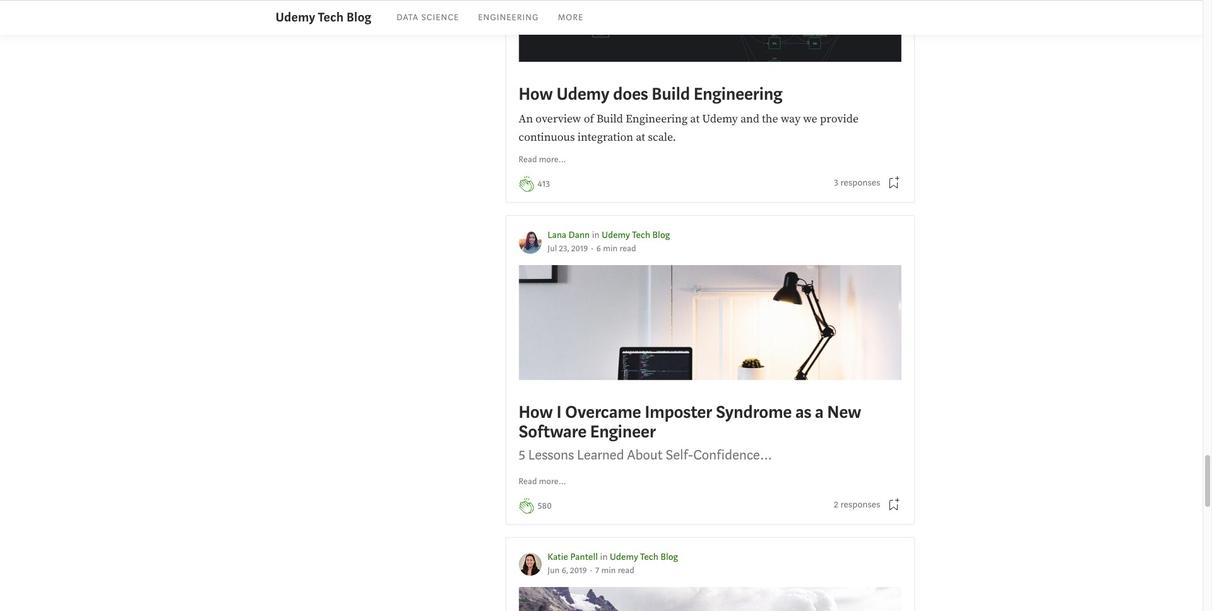 Task type: vqa. For each thing, say whether or not it's contained in the screenshot.
2019
yes



Task type: locate. For each thing, give the bounding box(es) containing it.
udemy tech blog link for lana dann
[[602, 229, 670, 241]]

1 vertical spatial responses
[[841, 499, 881, 511]]

tech for katie pantell in udemy tech blog
[[640, 551, 659, 563]]

responses inside "link"
[[841, 499, 881, 511]]

0 vertical spatial engineering
[[478, 12, 539, 23]]

2 responses link
[[834, 498, 881, 513]]

more… down continuous
[[539, 154, 567, 165]]

2 vertical spatial tech
[[640, 551, 659, 563]]

more…
[[539, 154, 567, 165], [539, 476, 567, 488]]

blog for katie pantell in udemy tech blog
[[661, 551, 678, 563]]

go to the profile of katie pantell image
[[519, 553, 542, 576]]

0 horizontal spatial build
[[597, 112, 623, 126]]

1 horizontal spatial build
[[652, 83, 690, 105]]

in for dann
[[592, 229, 600, 241]]

dann
[[569, 229, 590, 241]]

way
[[781, 112, 801, 126]]

3 responses link
[[834, 176, 881, 191]]

blog
[[347, 9, 372, 26], [653, 229, 670, 241], [661, 551, 678, 563]]

1 read from the top
[[519, 154, 537, 165]]

2019 for pantell
[[570, 565, 587, 577]]

how up an
[[519, 83, 553, 105]]

tech
[[318, 9, 344, 26], [632, 229, 651, 241], [640, 551, 659, 563]]

a
[[815, 401, 824, 424]]

2 read more… link from the top
[[519, 476, 567, 489]]

at
[[691, 112, 700, 126], [636, 130, 646, 144]]

new
[[828, 401, 861, 424]]

build up integration in the top of the page
[[597, 112, 623, 126]]

how
[[519, 83, 553, 105], [519, 401, 553, 424]]

tech for lana dann in udemy tech blog
[[632, 229, 651, 241]]

1 vertical spatial how
[[519, 401, 553, 424]]

more… up the 580
[[539, 476, 567, 488]]

lessons
[[528, 446, 574, 464]]

read down the 5 on the left
[[519, 476, 537, 488]]

1 vertical spatial 2019
[[570, 565, 587, 577]]

0 vertical spatial how
[[519, 83, 553, 105]]

1 vertical spatial more…
[[539, 476, 567, 488]]

at down how udemy does build engineering
[[691, 112, 700, 126]]

0 vertical spatial build
[[652, 83, 690, 105]]

build
[[652, 83, 690, 105], [597, 112, 623, 126]]

2019 down dann
[[572, 243, 588, 255]]

udemy tech blog
[[276, 9, 372, 26]]

1 vertical spatial udemy tech blog link
[[602, 229, 670, 241]]

continuous
[[519, 130, 575, 144]]

2 vertical spatial blog
[[661, 551, 678, 563]]

1 vertical spatial read
[[519, 476, 537, 488]]

how for how i overcame imposter syndrome as a new software engineer 5 lessons learned about self-confidence…
[[519, 401, 553, 424]]

in up the 7 min read image
[[600, 551, 608, 563]]

2019 right the 6,
[[570, 565, 587, 577]]

read
[[519, 154, 537, 165], [519, 476, 537, 488]]

1 vertical spatial in
[[600, 551, 608, 563]]

jun 6, 2019 link
[[548, 565, 587, 577]]

0 vertical spatial at
[[691, 112, 700, 126]]

read more… link
[[519, 153, 567, 167], [519, 476, 567, 489]]

udemy
[[276, 9, 316, 26], [557, 83, 610, 105], [703, 112, 738, 126], [602, 229, 630, 241], [610, 551, 639, 563]]

2 responses from the top
[[841, 499, 881, 511]]

2 more… from the top
[[539, 476, 567, 488]]

1 vertical spatial blog
[[653, 229, 670, 241]]

engineering left more link
[[478, 12, 539, 23]]

2 read from the top
[[519, 476, 537, 488]]

engineering inside an overview of build engineering at udemy and the way we provide continuous integration at scale.
[[626, 112, 688, 126]]

engineering
[[478, 12, 539, 23], [694, 83, 783, 105], [626, 112, 688, 126]]

0 vertical spatial blog
[[347, 9, 372, 26]]

1 horizontal spatial in
[[600, 551, 608, 563]]

engineering for how udemy does build engineering
[[694, 83, 783, 105]]

does
[[613, 83, 648, 105]]

1 vertical spatial at
[[636, 130, 646, 144]]

overcame
[[565, 401, 641, 424]]

engineering for an overview of build engineering at udemy and the way we provide continuous integration at scale.
[[626, 112, 688, 126]]

1 vertical spatial tech
[[632, 229, 651, 241]]

read more… link up the 580
[[519, 476, 567, 489]]

0 vertical spatial read
[[519, 154, 537, 165]]

imposter
[[645, 401, 713, 424]]

as
[[796, 401, 812, 424]]

data science
[[397, 12, 459, 23]]

2 responses
[[834, 499, 881, 511]]

integration
[[578, 130, 634, 144]]

lana
[[548, 229, 567, 241]]

6 min read image
[[597, 243, 636, 255]]

responses for 2 responses
[[841, 499, 881, 511]]

jul 23, 2019 link
[[548, 243, 588, 255]]

0 vertical spatial udemy tech blog link
[[276, 8, 372, 27]]

how inside the how i overcame imposter syndrome as a new software engineer 5 lessons learned about self-confidence…
[[519, 401, 553, 424]]

read down continuous
[[519, 154, 537, 165]]

3 responses
[[834, 177, 881, 189]]

2019
[[572, 243, 588, 255], [570, 565, 587, 577]]

build up an overview of build engineering at udemy and the way we provide continuous integration at scale.
[[652, 83, 690, 105]]

0 horizontal spatial in
[[592, 229, 600, 241]]

responses
[[841, 177, 881, 189], [841, 499, 881, 511]]

2 vertical spatial udemy tech blog link
[[610, 551, 678, 563]]

1 more… from the top
[[539, 154, 567, 165]]

0 vertical spatial 2019
[[572, 243, 588, 255]]

read more… down continuous
[[519, 154, 567, 165]]

1 how from the top
[[519, 83, 553, 105]]

jul
[[548, 243, 557, 255]]

2 vertical spatial engineering
[[626, 112, 688, 126]]

1 horizontal spatial at
[[691, 112, 700, 126]]

1 vertical spatial build
[[597, 112, 623, 126]]

jun
[[548, 565, 560, 577]]

1 vertical spatial read more… link
[[519, 476, 567, 489]]

0 vertical spatial more…
[[539, 154, 567, 165]]

and
[[741, 112, 760, 126]]

the
[[762, 112, 779, 126]]

read more…
[[519, 154, 567, 165], [519, 476, 567, 488]]

engineering up scale.
[[626, 112, 688, 126]]

build inside an overview of build engineering at udemy and the way we provide continuous integration at scale.
[[597, 112, 623, 126]]

responses right 3
[[841, 177, 881, 189]]

udemy tech blog link
[[276, 8, 372, 27], [602, 229, 670, 241], [610, 551, 678, 563]]

0 horizontal spatial engineering
[[478, 12, 539, 23]]

read more… up the 580
[[519, 476, 567, 488]]

at left scale.
[[636, 130, 646, 144]]

0 vertical spatial responses
[[841, 177, 881, 189]]

1 vertical spatial read more…
[[519, 476, 567, 488]]

2 horizontal spatial engineering
[[694, 83, 783, 105]]

jul 23, 2019
[[548, 243, 588, 255]]

responses right 2
[[841, 499, 881, 511]]

learned
[[577, 446, 624, 464]]

0 vertical spatial read more… link
[[519, 153, 567, 167]]

2 how from the top
[[519, 401, 553, 424]]

udemy tech blog link for katie pantell
[[610, 551, 678, 563]]

1 vertical spatial engineering
[[694, 83, 783, 105]]

1 responses from the top
[[841, 177, 881, 189]]

engineering up "and"
[[694, 83, 783, 105]]

0 vertical spatial read more…
[[519, 154, 567, 165]]

responses for 3 responses
[[841, 177, 881, 189]]

how left "i"
[[519, 401, 553, 424]]

katie pantell in udemy tech blog
[[548, 551, 678, 563]]

1 horizontal spatial engineering
[[626, 112, 688, 126]]

lana dann link
[[548, 229, 590, 241]]

0 vertical spatial in
[[592, 229, 600, 241]]

read more… link down continuous
[[519, 153, 567, 167]]

0 horizontal spatial at
[[636, 130, 646, 144]]

in right dann
[[592, 229, 600, 241]]

in
[[592, 229, 600, 241], [600, 551, 608, 563]]

an overview of build engineering at udemy and the way we provide continuous integration at scale.
[[519, 112, 859, 144]]

580 button
[[538, 500, 552, 514]]

how for how udemy does build engineering
[[519, 83, 553, 105]]



Task type: describe. For each thing, give the bounding box(es) containing it.
science
[[422, 12, 459, 23]]

1 read more… from the top
[[519, 154, 567, 165]]

software engineer
[[519, 421, 656, 444]]

lana dann in udemy tech blog
[[548, 229, 670, 241]]

how i overcame imposter syndrome as a new software engineer 5 lessons learned about self-confidence…
[[519, 401, 861, 464]]

syndrome
[[716, 401, 792, 424]]

i
[[557, 401, 562, 424]]

udemy inside an overview of build engineering at udemy and the way we provide continuous integration at scale.
[[703, 112, 738, 126]]

overview
[[536, 112, 581, 126]]

build for of
[[597, 112, 623, 126]]

more
[[558, 12, 584, 23]]

2019 for dann
[[572, 243, 588, 255]]

of
[[584, 112, 594, 126]]

how udemy does build engineering
[[519, 83, 783, 105]]

go to the profile of lana dann image
[[519, 231, 542, 254]]

7 min read image
[[596, 565, 635, 577]]

3
[[834, 177, 839, 189]]

in for pantell
[[600, 551, 608, 563]]

more link
[[558, 12, 584, 23]]

2 read more… from the top
[[519, 476, 567, 488]]

katie pantell link
[[548, 551, 598, 563]]

we
[[804, 112, 818, 126]]

413
[[538, 178, 550, 190]]

pantell
[[571, 551, 598, 563]]

engineering link
[[478, 12, 539, 23]]

data
[[397, 12, 419, 23]]

data science link
[[397, 12, 459, 23]]

katie
[[548, 551, 568, 563]]

jun 6, 2019
[[548, 565, 587, 577]]

confidence…
[[693, 446, 773, 464]]

413 button
[[538, 177, 550, 192]]

5
[[519, 446, 525, 464]]

0 vertical spatial tech
[[318, 9, 344, 26]]

an
[[519, 112, 533, 126]]

self-
[[666, 446, 693, 464]]

scale.
[[648, 130, 676, 144]]

blog for lana dann in udemy tech blog
[[653, 229, 670, 241]]

about
[[627, 446, 663, 464]]

2
[[834, 499, 839, 511]]

1 read more… link from the top
[[519, 153, 567, 167]]

580
[[538, 500, 552, 512]]

23,
[[559, 243, 569, 255]]

provide
[[820, 112, 859, 126]]

6,
[[562, 565, 568, 577]]

build for does
[[652, 83, 690, 105]]



